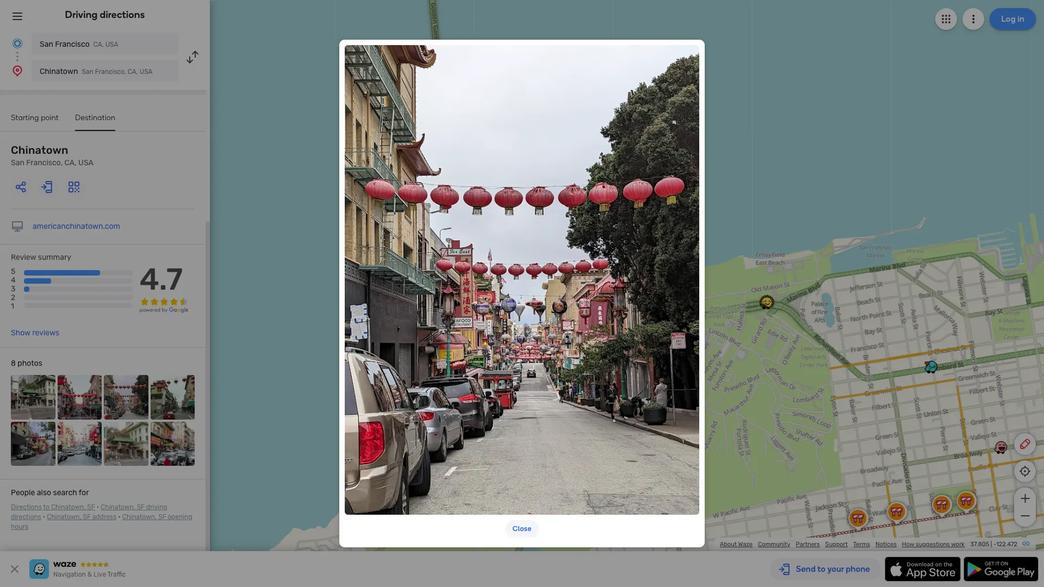 Task type: vqa. For each thing, say whether or not it's contained in the screenshot.
location icon
yes



Task type: describe. For each thing, give the bounding box(es) containing it.
address
[[92, 514, 117, 521]]

directions to chinatown, sf
[[11, 504, 95, 512]]

starting
[[11, 113, 39, 122]]

people also search for
[[11, 489, 89, 498]]

chinatown, sf address
[[47, 514, 117, 521]]

work
[[952, 541, 965, 549]]

computer image
[[11, 220, 24, 233]]

francisco
[[55, 40, 90, 49]]

show
[[11, 329, 30, 338]]

also
[[37, 489, 51, 498]]

directions inside chinatown, sf driving directions
[[11, 514, 41, 521]]

2 horizontal spatial san
[[82, 68, 93, 76]]

about waze link
[[720, 541, 753, 549]]

partners link
[[796, 541, 820, 549]]

community link
[[759, 541, 791, 549]]

to
[[43, 504, 50, 512]]

0 vertical spatial chinatown
[[40, 67, 78, 76]]

for
[[79, 489, 89, 498]]

opening
[[168, 514, 192, 521]]

notices
[[876, 541, 897, 549]]

37.805
[[971, 541, 990, 549]]

directions to chinatown, sf link
[[11, 504, 95, 512]]

starting point button
[[11, 113, 59, 130]]

0 vertical spatial chinatown san francisco, ca, usa
[[40, 67, 153, 76]]

8 photos
[[11, 359, 42, 368]]

1 horizontal spatial directions
[[100, 9, 145, 21]]

suggestions
[[916, 541, 951, 549]]

image 2 of chinatown, sf image
[[57, 376, 102, 420]]

americanchinatown.com link
[[33, 222, 120, 231]]

san francisco ca, usa
[[40, 40, 118, 49]]

chinatown, down 'search'
[[51, 504, 86, 512]]

4
[[11, 276, 16, 285]]

navigation & live traffic
[[53, 571, 126, 579]]

2
[[11, 294, 15, 303]]

0 horizontal spatial usa
[[78, 158, 94, 168]]

partners
[[796, 541, 820, 549]]

starting point
[[11, 113, 59, 122]]

chinatown, sf driving directions link
[[11, 504, 167, 521]]

chinatown, sf opening hours link
[[11, 514, 192, 531]]

-
[[994, 541, 997, 549]]

zoom out image
[[1019, 510, 1033, 523]]

traffic
[[107, 571, 126, 579]]

image 3 of chinatown, sf image
[[104, 376, 148, 420]]

5
[[11, 267, 15, 276]]

review summary
[[11, 253, 71, 262]]

2 vertical spatial ca,
[[65, 158, 77, 168]]

community
[[759, 541, 791, 549]]

review
[[11, 253, 36, 262]]

point
[[41, 113, 59, 122]]

reviews
[[32, 329, 59, 338]]

3
[[11, 285, 15, 294]]

photos
[[18, 359, 42, 368]]

image 4 of chinatown, sf image
[[150, 376, 195, 420]]

zoom in image
[[1019, 492, 1033, 506]]

2 vertical spatial san
[[11, 158, 24, 168]]

image 5 of chinatown, sf image
[[11, 422, 55, 466]]

8
[[11, 359, 16, 368]]

live
[[94, 571, 106, 579]]

2 horizontal spatial usa
[[140, 68, 153, 76]]

navigation
[[53, 571, 86, 579]]

1 vertical spatial francisco,
[[26, 158, 63, 168]]



Task type: locate. For each thing, give the bounding box(es) containing it.
terms link
[[854, 541, 871, 549]]

about
[[720, 541, 737, 549]]

chinatown, down "driving"
[[122, 514, 157, 521]]

driving directions
[[65, 9, 145, 21]]

0 horizontal spatial san
[[11, 158, 24, 168]]

122.472
[[997, 541, 1018, 549]]

chinatown, down directions to chinatown, sf
[[47, 514, 81, 521]]

x image
[[8, 563, 21, 576]]

1 vertical spatial usa
[[140, 68, 153, 76]]

0 vertical spatial san
[[40, 40, 53, 49]]

1 horizontal spatial san
[[40, 40, 53, 49]]

chinatown,
[[51, 504, 86, 512], [101, 504, 135, 512], [47, 514, 81, 521], [122, 514, 157, 521]]

chinatown, inside the "chinatown, sf opening hours"
[[122, 514, 157, 521]]

francisco, down starting point button
[[26, 158, 63, 168]]

terms
[[854, 541, 871, 549]]

2 vertical spatial usa
[[78, 158, 94, 168]]

|
[[991, 541, 993, 549]]

sf inside chinatown, sf driving directions
[[137, 504, 145, 512]]

chinatown, sf address link
[[47, 514, 117, 521]]

sf for opening
[[158, 514, 166, 521]]

notices link
[[876, 541, 897, 549]]

link image
[[1022, 540, 1031, 549]]

directions down directions
[[11, 514, 41, 521]]

chinatown inside chinatown san francisco, ca, usa
[[11, 144, 68, 157]]

san down starting point button
[[11, 158, 24, 168]]

image 1 of chinatown, sf image
[[11, 376, 55, 420]]

1
[[11, 302, 14, 312]]

francisco,
[[95, 68, 126, 76], [26, 158, 63, 168]]

1 vertical spatial chinatown san francisco, ca, usa
[[11, 144, 94, 168]]

sf
[[87, 504, 95, 512], [137, 504, 145, 512], [83, 514, 91, 521], [158, 514, 166, 521]]

1 horizontal spatial francisco,
[[95, 68, 126, 76]]

chinatown, up address
[[101, 504, 135, 512]]

image 8 of chinatown, sf image
[[150, 422, 195, 466]]

directions right driving
[[100, 9, 145, 21]]

1 vertical spatial directions
[[11, 514, 41, 521]]

francisco, down the san francisco ca, usa
[[95, 68, 126, 76]]

waze
[[739, 541, 753, 549]]

0 horizontal spatial directions
[[11, 514, 41, 521]]

1 vertical spatial chinatown
[[11, 144, 68, 157]]

chinatown, for chinatown, sf opening hours
[[122, 514, 157, 521]]

image 6 of chinatown, sf image
[[57, 422, 102, 466]]

sf inside the "chinatown, sf opening hours"
[[158, 514, 166, 521]]

destination
[[75, 113, 116, 122]]

usa inside the san francisco ca, usa
[[105, 41, 118, 48]]

location image
[[11, 64, 24, 77]]

0 vertical spatial francisco,
[[95, 68, 126, 76]]

chinatown down francisco on the left
[[40, 67, 78, 76]]

support link
[[826, 541, 848, 549]]

5 4 3 2 1
[[11, 267, 16, 312]]

how
[[903, 541, 915, 549]]

current location image
[[11, 37, 24, 50]]

people
[[11, 489, 35, 498]]

0 vertical spatial directions
[[100, 9, 145, 21]]

&
[[88, 571, 92, 579]]

chinatown, sf opening hours
[[11, 514, 192, 531]]

0 horizontal spatial francisco,
[[26, 158, 63, 168]]

ca, inside the san francisco ca, usa
[[93, 41, 104, 48]]

1 horizontal spatial usa
[[105, 41, 118, 48]]

americanchinatown.com
[[33, 222, 120, 231]]

0 vertical spatial ca,
[[93, 41, 104, 48]]

search
[[53, 489, 77, 498]]

directions
[[11, 504, 42, 512]]

hours
[[11, 524, 28, 531]]

show reviews
[[11, 329, 59, 338]]

0 horizontal spatial ca,
[[65, 158, 77, 168]]

chinatown san francisco, ca, usa down the san francisco ca, usa
[[40, 67, 153, 76]]

ca,
[[93, 41, 104, 48], [128, 68, 138, 76], [65, 158, 77, 168]]

37.805 | -122.472
[[971, 541, 1018, 549]]

image 7 of chinatown, sf image
[[104, 422, 148, 466]]

about waze community partners support terms notices how suggestions work
[[720, 541, 965, 549]]

1 vertical spatial san
[[82, 68, 93, 76]]

pencil image
[[1019, 438, 1032, 451]]

chinatown san francisco, ca, usa down point
[[11, 144, 94, 168]]

san
[[40, 40, 53, 49], [82, 68, 93, 76], [11, 158, 24, 168]]

chinatown, for chinatown, sf driving directions
[[101, 504, 135, 512]]

1 vertical spatial ca,
[[128, 68, 138, 76]]

chinatown, for chinatown, sf address
[[47, 514, 81, 521]]

4.7
[[140, 262, 183, 298]]

san down the san francisco ca, usa
[[82, 68, 93, 76]]

chinatown down starting point button
[[11, 144, 68, 157]]

usa
[[105, 41, 118, 48], [140, 68, 153, 76], [78, 158, 94, 168]]

summary
[[38, 253, 71, 262]]

san left francisco on the left
[[40, 40, 53, 49]]

0 vertical spatial usa
[[105, 41, 118, 48]]

how suggestions work link
[[903, 541, 965, 549]]

destination button
[[75, 113, 116, 131]]

chinatown
[[40, 67, 78, 76], [11, 144, 68, 157]]

2 horizontal spatial ca,
[[128, 68, 138, 76]]

1 horizontal spatial ca,
[[93, 41, 104, 48]]

driving
[[146, 504, 167, 512]]

chinatown san francisco, ca, usa
[[40, 67, 153, 76], [11, 144, 94, 168]]

driving
[[65, 9, 98, 21]]

sf for address
[[83, 514, 91, 521]]

directions
[[100, 9, 145, 21], [11, 514, 41, 521]]

support
[[826, 541, 848, 549]]

chinatown, inside chinatown, sf driving directions
[[101, 504, 135, 512]]

chinatown, sf driving directions
[[11, 504, 167, 521]]

sf for driving
[[137, 504, 145, 512]]



